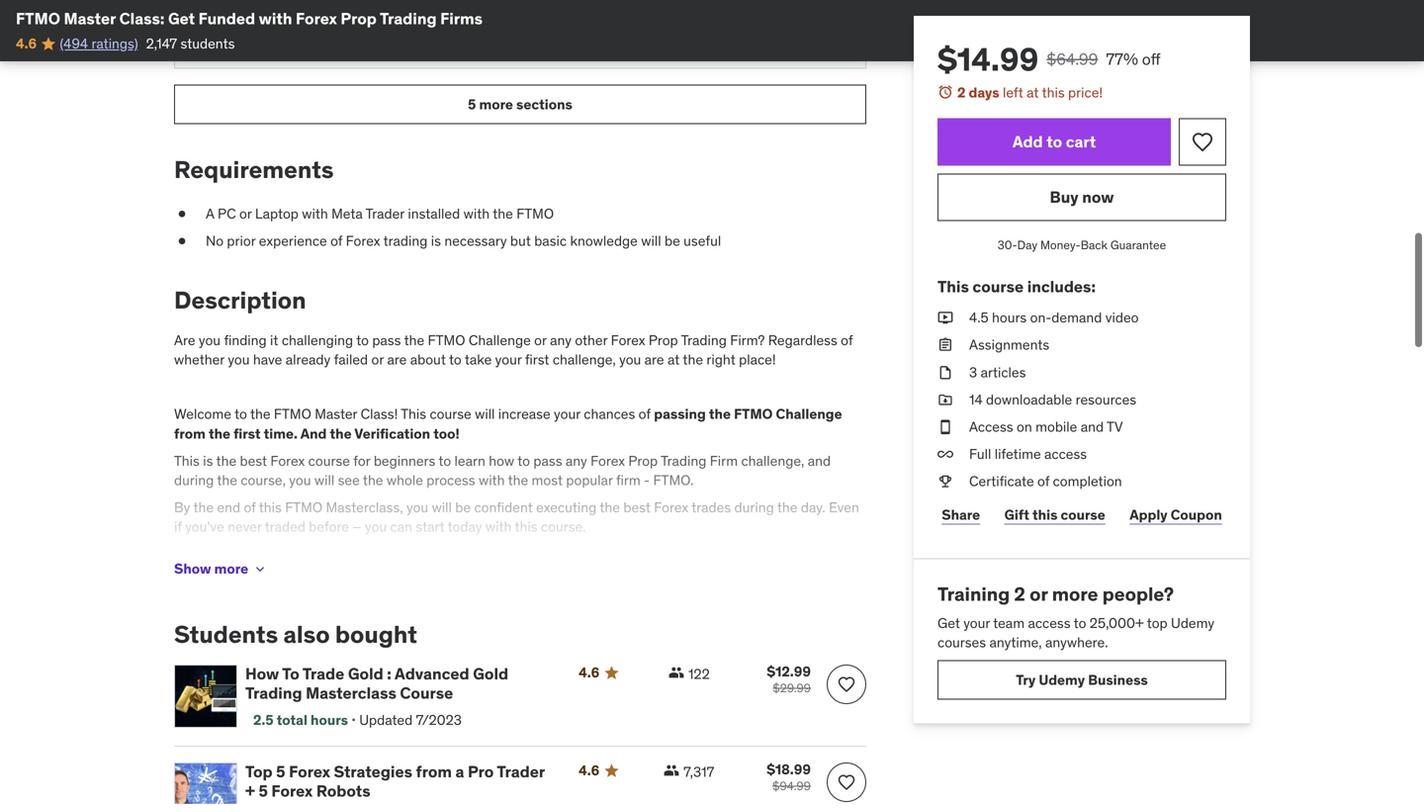 Task type: vqa. For each thing, say whether or not it's contained in the screenshot.
trades
yes



Task type: describe. For each thing, give the bounding box(es) containing it.
pro
[[468, 762, 494, 782]]

professionally
[[340, 565, 426, 583]]

you right –
[[365, 518, 387, 536]]

whole
[[387, 471, 423, 489]]

ftmo master class: get funded with forex prop trading firms
[[16, 8, 483, 29]]

or right pc
[[239, 205, 252, 223]]

video
[[1106, 309, 1139, 327]]

articles
[[981, 363, 1026, 381]]

to right welcome
[[235, 405, 247, 423]]

0 horizontal spatial wishlist image
[[837, 773, 857, 793]]

gift this course
[[1005, 506, 1106, 524]]

more for 5
[[479, 95, 513, 113]]

1 horizontal spatial is
[[431, 232, 441, 250]]

0 horizontal spatial udemy
[[1039, 671, 1085, 689]]

14
[[970, 391, 983, 409]]

robots
[[316, 781, 371, 801]]

1 horizontal spatial can
[[390, 518, 413, 536]]

anytime,
[[990, 634, 1042, 652]]

try
[[1016, 671, 1036, 689]]

–
[[353, 518, 362, 536]]

you down finding
[[228, 351, 250, 369]]

confident
[[474, 499, 533, 517]]

forex up popular
[[591, 452, 625, 470]]

first inside "passing the ftmo challenge from the first time. and the verification too!"
[[234, 425, 261, 443]]

share
[[942, 506, 981, 524]]

2 gold from the left
[[473, 664, 509, 684]]

requirements
[[174, 155, 334, 185]]

access
[[970, 418, 1014, 436]]

30-
[[998, 238, 1018, 253]]

this course includes:
[[938, 276, 1096, 297]]

top 5 forex strategies from a pro trader + 5 forex robots link
[[245, 762, 555, 801]]

course down completion
[[1061, 506, 1106, 524]]

full
[[970, 445, 992, 463]]

you right course,
[[289, 471, 311, 489]]

ftmo up "traded"
[[285, 499, 323, 517]]

will down process
[[432, 499, 452, 517]]

0 vertical spatial during
[[174, 471, 214, 489]]

gift
[[1005, 506, 1030, 524]]

if
[[174, 518, 182, 536]]

this up the professionally
[[353, 545, 375, 563]]

you
[[174, 545, 197, 563]]

2,147 students
[[146, 35, 235, 52]]

apply coupon
[[1130, 506, 1223, 524]]

course up 4.5
[[973, 276, 1024, 297]]

1 vertical spatial this
[[401, 405, 427, 423]]

1 vertical spatial is
[[203, 452, 213, 470]]

$94.99
[[773, 779, 811, 794]]

updated
[[359, 712, 413, 729]]

4.5
[[970, 309, 989, 327]]

xsmall image inside show more button
[[252, 561, 268, 577]]

firm?
[[730, 331, 765, 349]]

place!
[[739, 351, 776, 369]]

+
[[245, 781, 255, 801]]

4.6 for 7,317
[[579, 762, 600, 780]]

access on mobile and tv
[[970, 418, 1124, 436]]

any inside this is the best forex course for beginners to learn how to pass any forex prop trading firm challenge, and during the course, you will see the whole process with the most popular firm - ftmo. by the end of this ftmo masterclass, you will be confident executing the best forex trades during the day. even if you've never traded before – you can start today with this course. you can start practicing with this course and use the ftmo free trial demo account. nothing is holding you back from learning how to trade professionally right now.
[[566, 452, 587, 470]]

will left see on the bottom
[[315, 471, 335, 489]]

challenging
[[282, 331, 353, 349]]

to inside training 2 or more people? get your team access to 25,000+ top udemy courses anytime, anywhere.
[[1074, 614, 1087, 632]]

laptop
[[255, 205, 299, 223]]

2 are from the left
[[645, 351, 664, 369]]

challenge, inside this is the best forex course for beginners to learn how to pass any forex prop trading firm challenge, and during the course, you will see the whole process with the most popular firm - ftmo. by the end of this ftmo masterclass, you will be confident executing the best forex trades during the day. even if you've never traded before – you can start today with this course. you can start practicing with this course and use the ftmo free trial demo account. nothing is holding you back from learning how to trade professionally right now.
[[742, 452, 805, 470]]

will left "increase"
[[475, 405, 495, 423]]

from for passing the ftmo challenge from the first time. and the verification too!
[[174, 425, 206, 443]]

xsmall image for 14 downloadable resources
[[938, 390, 954, 410]]

to down "passing the ftmo challenge from the first time. and the verification too!"
[[518, 452, 530, 470]]

also
[[283, 620, 330, 650]]

how
[[245, 664, 279, 684]]

2.5 total hours
[[253, 712, 348, 729]]

add to cart button
[[938, 118, 1171, 166]]

at inside are you finding it challenging to pass the ftmo challenge or any other forex prop trading firm? regardless of whether you have already failed or are about to take your first challenge, you are at the right place!
[[668, 351, 680, 369]]

$18.99 $94.99
[[767, 761, 811, 794]]

ftmo left free
[[499, 545, 537, 563]]

1 vertical spatial best
[[624, 499, 651, 517]]

this up "traded"
[[259, 499, 282, 517]]

of down meta
[[331, 232, 343, 250]]

trial
[[571, 545, 595, 563]]

basic
[[534, 232, 567, 250]]

now
[[1083, 187, 1115, 207]]

masterclass
[[306, 683, 397, 703]]

meta
[[332, 205, 363, 223]]

day.
[[801, 499, 826, 517]]

back
[[836, 545, 866, 563]]

forex down ftmo.
[[654, 499, 689, 517]]

too!
[[434, 425, 460, 443]]

forex down time.
[[271, 452, 305, 470]]

see
[[338, 471, 360, 489]]

useful
[[684, 232, 722, 250]]

this left price!
[[1042, 84, 1065, 101]]

take
[[465, 351, 492, 369]]

holding
[[761, 545, 807, 563]]

passing
[[654, 405, 706, 423]]

on
[[1017, 418, 1033, 436]]

regardless
[[769, 331, 838, 349]]

students
[[181, 35, 235, 52]]

tv
[[1107, 418, 1124, 436]]

pass inside are you finding it challenging to pass the ftmo challenge or any other forex prop trading firm? regardless of whether you have already failed or are about to take your first challenge, you are at the right place!
[[372, 331, 401, 349]]

with down learn
[[479, 471, 505, 489]]

how to trade gold : advanced gold trading masterclass course
[[245, 664, 509, 703]]

from inside this is the best forex course for beginners to learn how to pass any forex prop trading firm challenge, and during the course, you will see the whole process with the most popular firm - ftmo. by the end of this ftmo masterclass, you will be confident executing the best forex trades during the day. even if you've never traded before – you can start today with this course. you can start practicing with this course and use the ftmo free trial demo account. nothing is holding you back from learning how to trade professionally right now.
[[174, 565, 203, 583]]

be inside this is the best forex course for beginners to learn how to pass any forex prop trading firm challenge, and during the course, you will see the whole process with the most popular firm - ftmo. by the end of this ftmo masterclass, you will be confident executing the best forex trades during the day. even if you've never traded before – you can start today with this course. you can start practicing with this course and use the ftmo free trial demo account. nothing is holding you back from learning how to trade professionally right now.
[[455, 499, 471, 517]]

this for includes:
[[938, 276, 970, 297]]

or right the failed
[[372, 351, 384, 369]]

25,000+
[[1090, 614, 1144, 632]]

2 days left at this price!
[[958, 84, 1103, 101]]

money-
[[1041, 238, 1081, 253]]

0 vertical spatial prop
[[341, 8, 377, 29]]

class!
[[361, 405, 398, 423]]

access inside training 2 or more people? get your team access to 25,000+ top udemy courses anytime, anywhere.
[[1028, 614, 1071, 632]]

with down the 'confident'
[[486, 518, 512, 536]]

show more button
[[174, 550, 268, 589]]

forex right funded
[[296, 8, 337, 29]]

chances
[[584, 405, 636, 423]]

to left 'take'
[[449, 351, 462, 369]]

xsmall image for assignments
[[938, 336, 954, 355]]

$29.99
[[773, 681, 811, 696]]

people?
[[1103, 583, 1175, 606]]

1 vertical spatial can
[[200, 545, 223, 563]]

this right gift
[[1033, 506, 1058, 524]]

with left meta
[[302, 205, 328, 223]]

experience
[[259, 232, 327, 250]]

1 horizontal spatial at
[[1027, 84, 1039, 101]]

to up the failed
[[356, 331, 369, 349]]

1 gold from the left
[[348, 664, 384, 684]]

prior
[[227, 232, 256, 250]]

share button
[[938, 495, 985, 535]]

total
[[277, 712, 308, 729]]

buy
[[1050, 187, 1079, 207]]

0 horizontal spatial start
[[226, 545, 255, 563]]

1 horizontal spatial how
[[489, 452, 515, 470]]

your inside training 2 or more people? get your team access to 25,000+ top udemy courses anytime, anywhere.
[[964, 614, 991, 632]]

5 more sections button
[[174, 85, 867, 124]]

training 2 or more people? get your team access to 25,000+ top udemy courses anytime, anywhere.
[[938, 583, 1215, 652]]

of inside are you finding it challenging to pass the ftmo challenge or any other forex prop trading firm? regardless of whether you have already failed or are about to take your first challenge, you are at the right place!
[[841, 331, 853, 349]]

nothing
[[695, 545, 744, 563]]

xsmall image for 7,317
[[664, 763, 680, 779]]

assignments
[[970, 336, 1050, 354]]

forex right "+"
[[272, 781, 313, 801]]

to inside button
[[1047, 132, 1063, 152]]

sections
[[517, 95, 573, 113]]

students
[[174, 620, 278, 650]]

other
[[575, 331, 608, 349]]

right inside this is the best forex course for beginners to learn how to pass any forex prop trading firm challenge, and during the course, you will see the whole process with the most popular firm - ftmo. by the end of this ftmo masterclass, you will be confident executing the best forex trades during the day. even if you've never traded before – you can start today with this course. you can start practicing with this course and use the ftmo free trial demo account. nothing is holding you back from learning how to trade professionally right now.
[[429, 565, 458, 583]]

or left the 'other'
[[534, 331, 547, 349]]

a pc or laptop with meta trader installed with the ftmo
[[206, 205, 554, 223]]

strategies
[[334, 762, 413, 782]]

1 vertical spatial and
[[808, 452, 831, 470]]

first inside are you finding it challenging to pass the ftmo challenge or any other forex prop trading firm? regardless of whether you have already failed or are about to take your first challenge, you are at the right place!
[[525, 351, 550, 369]]

your inside are you finding it challenging to pass the ftmo challenge or any other forex prop trading firm? regardless of whether you have already failed or are about to take your first challenge, you are at the right place!
[[495, 351, 522, 369]]

masterclass,
[[326, 499, 403, 517]]

of right "chances"
[[639, 405, 651, 423]]

alarm image
[[938, 84, 954, 100]]

never
[[228, 518, 262, 536]]

3 articles
[[970, 363, 1026, 381]]

about
[[410, 351, 446, 369]]

ftmo inside are you finding it challenging to pass the ftmo challenge or any other forex prop trading firm? regardless of whether you have already failed or are about to take your first challenge, you are at the right place!
[[428, 331, 466, 349]]

ftmo up the (494
[[16, 8, 60, 29]]

show more
[[174, 560, 249, 578]]

with up necessary
[[464, 205, 490, 223]]

buy now
[[1050, 187, 1115, 207]]



Task type: locate. For each thing, give the bounding box(es) containing it.
during
[[174, 471, 214, 489], [735, 499, 775, 517]]

can right you
[[200, 545, 223, 563]]

beginners
[[374, 452, 436, 470]]

ftmo up but on the left
[[517, 205, 554, 223]]

2 vertical spatial and
[[424, 545, 447, 563]]

certificate of completion
[[970, 473, 1123, 490]]

and
[[1081, 418, 1104, 436], [808, 452, 831, 470], [424, 545, 447, 563]]

pass inside this is the best forex course for beginners to learn how to pass any forex prop trading firm challenge, and during the course, you will see the whole process with the most popular firm - ftmo. by the end of this ftmo masterclass, you will be confident executing the best forex trades during the day. even if you've never traded before – you can start today with this course. you can start practicing with this course and use the ftmo free trial demo account. nothing is holding you back from learning how to trade professionally right now.
[[534, 452, 563, 470]]

1 horizontal spatial challenge
[[776, 405, 843, 423]]

xsmall image for 122
[[669, 665, 685, 681]]

are up passing
[[645, 351, 664, 369]]

0 vertical spatial get
[[168, 8, 195, 29]]

1 horizontal spatial master
[[315, 405, 357, 423]]

first
[[525, 351, 550, 369], [234, 425, 261, 443]]

to down practicing
[[289, 565, 301, 583]]

any inside are you finding it challenging to pass the ftmo challenge or any other forex prop trading firm? regardless of whether you have already failed or are about to take your first challenge, you are at the right place!
[[550, 331, 572, 349]]

1 horizontal spatial udemy
[[1172, 614, 1215, 632]]

trading left firms
[[380, 8, 437, 29]]

1 horizontal spatial pass
[[534, 452, 563, 470]]

be left useful
[[665, 232, 680, 250]]

days
[[969, 84, 1000, 101]]

1 vertical spatial your
[[554, 405, 581, 423]]

1 vertical spatial get
[[938, 614, 961, 632]]

xsmall image for full lifetime access
[[938, 445, 954, 464]]

wishlist image
[[837, 675, 857, 695]]

end
[[217, 499, 241, 517]]

0 horizontal spatial hours
[[311, 712, 348, 729]]

xsmall image for 4.5 hours on-demand video
[[938, 308, 954, 328]]

first up "increase"
[[525, 351, 550, 369]]

be
[[665, 232, 680, 250], [455, 499, 471, 517]]

pass right challenging
[[372, 331, 401, 349]]

0 vertical spatial at
[[1027, 84, 1039, 101]]

at right left
[[1027, 84, 1039, 101]]

your up courses
[[964, 614, 991, 632]]

1 horizontal spatial 2
[[1015, 583, 1026, 606]]

xsmall image
[[938, 390, 954, 410], [938, 472, 954, 491], [252, 561, 268, 577], [669, 665, 685, 681]]

xsmall image left 122
[[669, 665, 685, 681]]

to left cart
[[1047, 132, 1063, 152]]

prop inside are you finding it challenging to pass the ftmo challenge or any other forex prop trading firm? regardless of whether you have already failed or are about to take your first challenge, you are at the right place!
[[649, 331, 678, 349]]

get up courses
[[938, 614, 961, 632]]

small image
[[199, 32, 219, 52]]

start left today
[[416, 518, 445, 536]]

courses
[[938, 634, 987, 652]]

traded
[[265, 518, 306, 536]]

trading inside this is the best forex course for beginners to learn how to pass any forex prop trading firm challenge, and during the course, you will see the whole process with the most popular firm - ftmo. by the end of this ftmo masterclass, you will be confident executing the best forex trades during the day. even if you've never traded before – you can start today with this course. you can start practicing with this course and use the ftmo free trial demo account. nothing is holding you back from learning how to trade professionally right now.
[[661, 452, 707, 470]]

even
[[829, 499, 860, 517]]

2 horizontal spatial more
[[1052, 583, 1099, 606]]

right inside are you finding it challenging to pass the ftmo challenge or any other forex prop trading firm? regardless of whether you have already failed or are about to take your first challenge, you are at the right place!
[[707, 351, 736, 369]]

0 vertical spatial this
[[938, 276, 970, 297]]

0 horizontal spatial challenge
[[469, 331, 531, 349]]

learning
[[206, 565, 257, 583]]

more inside training 2 or more people? get your team access to 25,000+ top udemy courses anytime, anywhere.
[[1052, 583, 1099, 606]]

any left the 'other'
[[550, 331, 572, 349]]

this inside this is the best forex course for beginners to learn how to pass any forex prop trading firm challenge, and during the course, you will see the whole process with the most popular firm - ftmo. by the end of this ftmo masterclass, you will be confident executing the best forex trades during the day. even if you've never traded before – you can start today with this course. you can start practicing with this course and use the ftmo free trial demo account. nothing is holding you back from learning how to trade professionally right now.
[[174, 452, 200, 470]]

2 inside training 2 or more people? get your team access to 25,000+ top udemy courses anytime, anywhere.
[[1015, 583, 1026, 606]]

1 horizontal spatial get
[[938, 614, 961, 632]]

prop inside this is the best forex course for beginners to learn how to pass any forex prop trading firm challenge, and during the course, you will see the whole process with the most popular firm - ftmo. by the end of this ftmo masterclass, you will be confident executing the best forex trades during the day. even if you've never traded before – you can start today with this course. you can start practicing with this course and use the ftmo free trial demo account. nothing is holding you back from learning how to trade professionally right now.
[[629, 452, 658, 470]]

1 horizontal spatial be
[[665, 232, 680, 250]]

or inside training 2 or more people? get your team access to 25,000+ top udemy courses anytime, anywhere.
[[1030, 583, 1048, 606]]

is left holding
[[748, 545, 758, 563]]

0 horizontal spatial get
[[168, 8, 195, 29]]

challenge, down the 'other'
[[553, 351, 616, 369]]

of down full lifetime access in the right bottom of the page
[[1038, 473, 1050, 490]]

1 vertical spatial right
[[429, 565, 458, 583]]

left
[[1003, 84, 1024, 101]]

resources
[[1076, 391, 1137, 409]]

2 horizontal spatial your
[[964, 614, 991, 632]]

1 vertical spatial 4.6
[[579, 664, 600, 682]]

at
[[1027, 84, 1039, 101], [668, 351, 680, 369]]

0 vertical spatial first
[[525, 351, 550, 369]]

1 vertical spatial start
[[226, 545, 255, 563]]

0 vertical spatial your
[[495, 351, 522, 369]]

1 horizontal spatial gold
[[473, 664, 509, 684]]

$14.99 $64.99 77% off
[[938, 40, 1161, 79]]

ftmo up time.
[[274, 405, 312, 423]]

executing
[[536, 499, 597, 517]]

or up anytime, at the bottom right
[[1030, 583, 1048, 606]]

0 horizontal spatial is
[[203, 452, 213, 470]]

to
[[282, 664, 300, 684]]

0 vertical spatial 2
[[958, 84, 966, 101]]

this for the
[[174, 452, 200, 470]]

demo
[[598, 545, 635, 563]]

xsmall image down never
[[252, 561, 268, 577]]

1 vertical spatial more
[[214, 560, 249, 578]]

process
[[427, 471, 475, 489]]

udemy inside training 2 or more people? get your team access to 25,000+ top udemy courses anytime, anywhere.
[[1172, 614, 1215, 632]]

firms
[[440, 8, 483, 29]]

this is the best forex course for beginners to learn how to pass any forex prop trading firm challenge, and during the course, you will see the whole process with the most popular firm - ftmo. by the end of this ftmo masterclass, you will be confident executing the best forex trades during the day. even if you've never traded before – you can start today with this course. you can start practicing with this course and use the ftmo free trial demo account. nothing is holding you back from learning how to trade professionally right now.
[[174, 452, 866, 583]]

ftmo up about
[[428, 331, 466, 349]]

challenge,
[[553, 351, 616, 369], [742, 452, 805, 470]]

0 horizontal spatial right
[[429, 565, 458, 583]]

pass up most
[[534, 452, 563, 470]]

a
[[206, 205, 214, 223]]

2 right alarm icon
[[958, 84, 966, 101]]

your left "chances"
[[554, 405, 581, 423]]

xsmall image for no prior experience of forex trading is necessary but basic knowledge will be useful
[[174, 232, 190, 251]]

0 horizontal spatial at
[[668, 351, 680, 369]]

1 horizontal spatial your
[[554, 405, 581, 423]]

your right 'take'
[[495, 351, 522, 369]]

downloadable
[[986, 391, 1073, 409]]

challenge, inside are you finding it challenging to pass the ftmo challenge or any other forex prop trading firm? regardless of whether you have already failed or are about to take your first challenge, you are at the right place!
[[553, 351, 616, 369]]

77%
[[1107, 49, 1139, 69]]

0 vertical spatial can
[[390, 518, 413, 536]]

of
[[331, 232, 343, 250], [841, 331, 853, 349], [639, 405, 651, 423], [1038, 473, 1050, 490], [244, 499, 256, 517]]

1 vertical spatial master
[[315, 405, 357, 423]]

0 vertical spatial 4.6
[[16, 35, 37, 52]]

xsmall image for certificate of completion
[[938, 472, 954, 491]]

trader inside top 5 forex strategies from a pro trader + 5 forex robots
[[497, 762, 545, 782]]

of up never
[[244, 499, 256, 517]]

most
[[532, 471, 563, 489]]

$64.99
[[1047, 49, 1099, 69]]

hours up assignments in the top right of the page
[[992, 309, 1027, 327]]

class:
[[119, 8, 165, 29]]

training
[[938, 583, 1010, 606]]

is down the installed
[[431, 232, 441, 250]]

1 horizontal spatial 5
[[276, 762, 286, 782]]

0 vertical spatial udemy
[[1172, 614, 1215, 632]]

4.6 for 122
[[579, 664, 600, 682]]

xsmall image
[[174, 204, 190, 224], [174, 232, 190, 251], [938, 308, 954, 328], [938, 336, 954, 355], [938, 363, 954, 382], [938, 417, 954, 437], [938, 445, 954, 464], [664, 763, 680, 779]]

best down "firm"
[[624, 499, 651, 517]]

1 horizontal spatial hours
[[992, 309, 1027, 327]]

day
[[1018, 238, 1038, 253]]

0 vertical spatial be
[[665, 232, 680, 250]]

top
[[245, 762, 273, 782]]

0 horizontal spatial best
[[240, 452, 267, 470]]

trading up ftmo.
[[661, 452, 707, 470]]

0 horizontal spatial are
[[387, 351, 407, 369]]

0 vertical spatial challenge
[[469, 331, 531, 349]]

top 5 forex strategies from a pro trader + 5 forex robots
[[245, 762, 545, 801]]

from for top 5 forex strategies from a pro trader + 5 forex robots
[[416, 762, 452, 782]]

1 vertical spatial trader
[[497, 762, 545, 782]]

0 horizontal spatial pass
[[372, 331, 401, 349]]

2 vertical spatial is
[[748, 545, 758, 563]]

with up trade
[[323, 545, 350, 563]]

access up anywhere.
[[1028, 614, 1071, 632]]

and up day.
[[808, 452, 831, 470]]

from inside top 5 forex strategies from a pro trader + 5 forex robots
[[416, 762, 452, 782]]

right down firm?
[[707, 351, 736, 369]]

trading up 2.5
[[245, 683, 302, 703]]

account.
[[639, 545, 691, 563]]

course
[[973, 276, 1024, 297], [430, 405, 472, 423], [308, 452, 350, 470], [1061, 506, 1106, 524], [379, 545, 421, 563]]

finding
[[224, 331, 267, 349]]

1 are from the left
[[387, 351, 407, 369]]

1 horizontal spatial this
[[401, 405, 427, 423]]

pc
[[218, 205, 236, 223]]

1 horizontal spatial best
[[624, 499, 651, 517]]

course up see on the bottom
[[308, 452, 350, 470]]

course up the professionally
[[379, 545, 421, 563]]

you up whether
[[199, 331, 221, 349]]

4.5 hours on-demand video
[[970, 309, 1139, 327]]

1 horizontal spatial trader
[[497, 762, 545, 782]]

you've
[[185, 518, 224, 536]]

first left time.
[[234, 425, 261, 443]]

xsmall image for 3 articles
[[938, 363, 954, 382]]

udemy right try
[[1039, 671, 1085, 689]]

right down use
[[429, 565, 458, 583]]

0 horizontal spatial trader
[[366, 205, 405, 223]]

trading inside how to trade gold : advanced gold trading masterclass course
[[245, 683, 302, 703]]

1 horizontal spatial right
[[707, 351, 736, 369]]

forex down meta
[[346, 232, 380, 250]]

get inside training 2 or more people? get your team access to 25,000+ top udemy courses anytime, anywhere.
[[938, 614, 961, 632]]

welcome
[[174, 405, 231, 423]]

5 right "+"
[[259, 781, 268, 801]]

2,147
[[146, 35, 177, 52]]

0 vertical spatial how
[[489, 452, 515, 470]]

of inside this is the best forex course for beginners to learn how to pass any forex prop trading firm challenge, and during the course, you will see the whole process with the most popular firm - ftmo. by the end of this ftmo masterclass, you will be confident executing the best forex trades during the day. even if you've never traded before – you can start today with this course. you can start practicing with this course and use the ftmo free trial demo account. nothing is holding you back from learning how to trade professionally right now.
[[244, 499, 256, 517]]

are left about
[[387, 351, 407, 369]]

0 vertical spatial wishlist image
[[1191, 130, 1215, 154]]

from inside "passing the ftmo challenge from the first time. and the verification too!"
[[174, 425, 206, 443]]

0 vertical spatial access
[[1045, 445, 1088, 463]]

from down you
[[174, 565, 203, 583]]

1 vertical spatial prop
[[649, 331, 678, 349]]

2
[[958, 84, 966, 101], [1015, 583, 1026, 606]]

description
[[174, 286, 306, 315]]

are
[[387, 351, 407, 369], [645, 351, 664, 369]]

course,
[[241, 471, 286, 489]]

challenge, right firm
[[742, 452, 805, 470]]

challenge inside are you finding it challenging to pass the ftmo challenge or any other forex prop trading firm? regardless of whether you have already failed or are about to take your first challenge, you are at the right place!
[[469, 331, 531, 349]]

30-day money-back guarantee
[[998, 238, 1167, 253]]

0 horizontal spatial more
[[214, 560, 249, 578]]

1 vertical spatial from
[[174, 565, 203, 583]]

and left use
[[424, 545, 447, 563]]

advanced
[[395, 664, 470, 684]]

forex
[[296, 8, 337, 29], [346, 232, 380, 250], [611, 331, 646, 349], [271, 452, 305, 470], [591, 452, 625, 470], [654, 499, 689, 517], [289, 762, 330, 782], [272, 781, 313, 801]]

xsmall image up share on the bottom right
[[938, 472, 954, 491]]

this down the 'confident'
[[515, 518, 538, 536]]

challenge down regardless
[[776, 405, 843, 423]]

0 vertical spatial more
[[479, 95, 513, 113]]

1 horizontal spatial and
[[808, 452, 831, 470]]

1 vertical spatial pass
[[534, 452, 563, 470]]

0 horizontal spatial be
[[455, 499, 471, 517]]

1 vertical spatial challenge,
[[742, 452, 805, 470]]

2 horizontal spatial this
[[938, 276, 970, 297]]

more right the show at left
[[214, 560, 249, 578]]

trading left firm?
[[681, 331, 727, 349]]

2 vertical spatial 4.6
[[579, 762, 600, 780]]

2 vertical spatial your
[[964, 614, 991, 632]]

forex right the 'other'
[[611, 331, 646, 349]]

0 horizontal spatial during
[[174, 471, 214, 489]]

2 vertical spatial more
[[1052, 583, 1099, 606]]

0 vertical spatial trader
[[366, 205, 405, 223]]

from down welcome
[[174, 425, 206, 443]]

xsmall image for access on mobile and tv
[[938, 417, 954, 437]]

5 left sections
[[468, 95, 476, 113]]

from left a
[[416, 762, 452, 782]]

1 vertical spatial be
[[455, 499, 471, 517]]

knowledge
[[570, 232, 638, 250]]

hours down masterclass
[[311, 712, 348, 729]]

installed
[[408, 205, 460, 223]]

0 horizontal spatial and
[[424, 545, 447, 563]]

0 vertical spatial best
[[240, 452, 267, 470]]

$12.99
[[767, 663, 811, 681]]

is
[[431, 232, 441, 250], [203, 452, 213, 470], [748, 545, 758, 563]]

ratings)
[[91, 35, 138, 52]]

use
[[450, 545, 472, 563]]

2 vertical spatial prop
[[629, 452, 658, 470]]

free
[[540, 545, 568, 563]]

trader up "trading"
[[366, 205, 405, 223]]

0 vertical spatial right
[[707, 351, 736, 369]]

best up course,
[[240, 452, 267, 470]]

you left back
[[811, 545, 833, 563]]

0 horizontal spatial 5
[[259, 781, 268, 801]]

2 horizontal spatial is
[[748, 545, 758, 563]]

0 vertical spatial is
[[431, 232, 441, 250]]

is down welcome
[[203, 452, 213, 470]]

how right learn
[[489, 452, 515, 470]]

before
[[309, 518, 349, 536]]

0 horizontal spatial master
[[64, 8, 116, 29]]

practicing
[[258, 545, 320, 563]]

1 horizontal spatial during
[[735, 499, 775, 517]]

are you finding it challenging to pass the ftmo challenge or any other forex prop trading firm? regardless of whether you have already failed or are about to take your first challenge, you are at the right place!
[[174, 331, 853, 369]]

0 vertical spatial hours
[[992, 309, 1027, 327]]

0 horizontal spatial how
[[260, 565, 286, 583]]

to up process
[[439, 452, 451, 470]]

1 horizontal spatial first
[[525, 351, 550, 369]]

0 horizontal spatial this
[[174, 452, 200, 470]]

course up too! at the left of page
[[430, 405, 472, 423]]

0 horizontal spatial can
[[200, 545, 223, 563]]

2 horizontal spatial and
[[1081, 418, 1104, 436]]

trading inside are you finding it challenging to pass the ftmo challenge or any other forex prop trading firm? regardless of whether you have already failed or are about to take your first challenge, you are at the right place!
[[681, 331, 727, 349]]

1 vertical spatial challenge
[[776, 405, 843, 423]]

lifetime
[[995, 445, 1042, 463]]

and left tv
[[1081, 418, 1104, 436]]

2 up team on the bottom right of the page
[[1015, 583, 1026, 606]]

5 inside button
[[468, 95, 476, 113]]

time.
[[264, 425, 298, 443]]

xsmall image for a pc or laptop with meta trader installed with the ftmo
[[174, 204, 190, 224]]

mobile
[[1036, 418, 1078, 436]]

any up popular
[[566, 452, 587, 470]]

will right knowledge
[[641, 232, 662, 250]]

start up learning
[[226, 545, 255, 563]]

-
[[644, 471, 650, 489]]

0 vertical spatial challenge,
[[553, 351, 616, 369]]

access down mobile
[[1045, 445, 1088, 463]]

1 horizontal spatial start
[[416, 518, 445, 536]]

1 vertical spatial hours
[[311, 712, 348, 729]]

and
[[301, 425, 327, 443]]

forex inside are you finding it challenging to pass the ftmo challenge or any other forex prop trading firm? regardless of whether you have already failed or are about to take your first challenge, you are at the right place!
[[611, 331, 646, 349]]

with right funded
[[259, 8, 292, 29]]

ftmo inside "passing the ftmo challenge from the first time. and the verification too!"
[[734, 405, 773, 423]]

xsmall image left 14
[[938, 390, 954, 410]]

you up "chances"
[[619, 351, 641, 369]]

during right 'trades'
[[735, 499, 775, 517]]

necessary
[[445, 232, 507, 250]]

forex right top
[[289, 762, 330, 782]]

1 vertical spatial at
[[668, 351, 680, 369]]

no
[[206, 232, 224, 250]]

are
[[174, 331, 195, 349]]

trader right pro
[[497, 762, 545, 782]]

you down whole
[[407, 499, 429, 517]]

0 horizontal spatial first
[[234, 425, 261, 443]]

get up 2,147 students
[[168, 8, 195, 29]]

more up anywhere.
[[1052, 583, 1099, 606]]

wishlist image
[[1191, 130, 1215, 154], [837, 773, 857, 793]]

on-
[[1031, 309, 1052, 327]]

will
[[641, 232, 662, 250], [475, 405, 495, 423], [315, 471, 335, 489], [432, 499, 452, 517]]

0 horizontal spatial gold
[[348, 664, 384, 684]]

2 vertical spatial this
[[174, 452, 200, 470]]

5 more sections
[[468, 95, 573, 113]]

any
[[550, 331, 572, 349], [566, 452, 587, 470]]

best
[[240, 452, 267, 470], [624, 499, 651, 517]]

back
[[1081, 238, 1108, 253]]

apply coupon button
[[1126, 495, 1227, 535]]

gold
[[348, 664, 384, 684], [473, 664, 509, 684]]

0 vertical spatial and
[[1081, 418, 1104, 436]]

challenge inside "passing the ftmo challenge from the first time. and the verification too!"
[[776, 405, 843, 423]]

more for show
[[214, 560, 249, 578]]

how down practicing
[[260, 565, 286, 583]]



